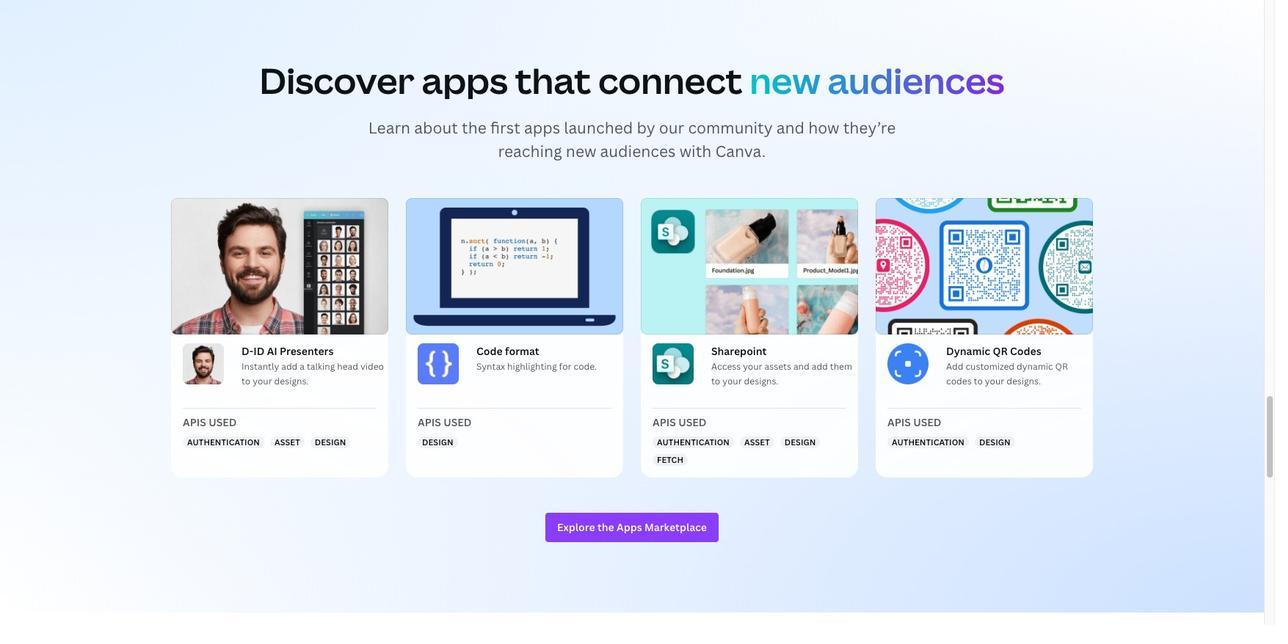 Task type: describe. For each thing, give the bounding box(es) containing it.
the inside learn about the first apps launched by our community and how they're reaching new audiences with canva.
[[462, 118, 487, 138]]

apps
[[617, 521, 642, 535]]

code format syntax highlighting for code.
[[477, 344, 597, 373]]

they're
[[844, 118, 896, 138]]

codes
[[947, 375, 972, 388]]

3 apis used authentication from the left
[[888, 416, 965, 448]]

sharepoint
[[712, 344, 767, 358]]

d-id ai presenters instantly add a talking head video to your designs.
[[242, 344, 384, 388]]

video
[[361, 361, 384, 373]]

for
[[559, 361, 572, 373]]

4 used from the left
[[914, 416, 942, 430]]

code.
[[574, 361, 597, 373]]

them
[[831, 361, 853, 373]]

audiences inside learn about the first apps launched by our community and how they're reaching new audiences with canva.
[[600, 141, 676, 162]]

by
[[637, 118, 656, 138]]

discover
[[260, 57, 415, 105]]

about
[[414, 118, 458, 138]]

a
[[300, 361, 305, 373]]

0 vertical spatial qr
[[993, 344, 1008, 358]]

design inside apis used design
[[422, 437, 454, 448]]

syntax
[[477, 361, 505, 373]]

1 design from the left
[[315, 437, 346, 448]]

new inside learn about the first apps launched by our community and how they're reaching new audiences with canva.
[[566, 141, 597, 162]]

add
[[947, 361, 964, 373]]

3 apis from the left
[[653, 416, 676, 430]]

customized
[[966, 361, 1015, 373]]

your down sharepoint
[[743, 361, 763, 373]]

first
[[491, 118, 521, 138]]

and inside sharepoint access your assets and add them to your designs.
[[794, 361, 810, 373]]

explore
[[557, 521, 595, 535]]

your inside dynamic qr codes add customized dynamic qr codes to your designs.
[[986, 375, 1005, 388]]

dynamic qr codes add customized dynamic qr codes to your designs.
[[947, 344, 1069, 388]]

reaching
[[498, 141, 562, 162]]

id
[[254, 344, 265, 358]]

0 vertical spatial new
[[750, 57, 821, 105]]

that
[[515, 57, 591, 105]]

1 used from the left
[[209, 416, 237, 430]]

assets
[[765, 361, 792, 373]]

launched
[[564, 118, 633, 138]]

dynamic qr codes group
[[870, 199, 1094, 397]]

your inside d-id ai presenters instantly add a talking head video to your designs.
[[253, 375, 272, 388]]

1 apis used authentication from the left
[[183, 416, 260, 448]]

dynamic
[[1017, 361, 1054, 373]]

our
[[659, 118, 685, 138]]

learn
[[369, 118, 411, 138]]

4 apis from the left
[[888, 416, 911, 430]]

discover apps that connect new audiences
[[260, 57, 1005, 105]]

fetch
[[657, 455, 684, 466]]

d-
[[242, 344, 254, 358]]

head
[[337, 361, 358, 373]]



Task type: locate. For each thing, give the bounding box(es) containing it.
qr up customized
[[993, 344, 1008, 358]]

your
[[743, 361, 763, 373], [253, 375, 272, 388], [723, 375, 742, 388], [986, 375, 1005, 388]]

0 horizontal spatial qr
[[993, 344, 1008, 358]]

code format group
[[400, 199, 624, 397]]

the left apps
[[598, 521, 615, 535]]

0 horizontal spatial audiences
[[600, 141, 676, 162]]

d-id ai presenters group
[[165, 199, 389, 397]]

learn about the first apps launched by our community and how they're reaching new audiences with canva.
[[369, 118, 896, 162]]

sharepoint access your assets and add them to your designs.
[[712, 344, 853, 388]]

apis used design
[[418, 416, 472, 448]]

1 horizontal spatial audiences
[[828, 57, 1005, 105]]

with
[[680, 141, 712, 162]]

audiences
[[828, 57, 1005, 105], [600, 141, 676, 162]]

0 horizontal spatial add
[[281, 361, 298, 373]]

2 add from the left
[[812, 361, 828, 373]]

to down 'instantly'
[[242, 375, 251, 388]]

to down customized
[[974, 375, 983, 388]]

and inside learn about the first apps launched by our community and how they're reaching new audiences with canva.
[[777, 118, 805, 138]]

1 horizontal spatial apis used authentication
[[653, 416, 730, 448]]

marketplace
[[645, 521, 707, 535]]

your down customized
[[986, 375, 1005, 388]]

your down 'instantly'
[[253, 375, 272, 388]]

1 apis from the left
[[183, 416, 206, 430]]

1 horizontal spatial add
[[812, 361, 828, 373]]

1 horizontal spatial qr
[[1056, 361, 1069, 373]]

2 design from the left
[[422, 437, 454, 448]]

add left a
[[281, 361, 298, 373]]

authentication
[[187, 437, 260, 448], [657, 437, 730, 448], [892, 437, 965, 448]]

design fetch
[[657, 437, 816, 466]]

1 vertical spatial qr
[[1056, 361, 1069, 373]]

to down access
[[712, 375, 721, 388]]

2 authentication from the left
[[657, 437, 730, 448]]

2 apis used authentication from the left
[[653, 416, 730, 448]]

to inside dynamic qr codes add customized dynamic qr codes to your designs.
[[974, 375, 983, 388]]

1 horizontal spatial authentication
[[657, 437, 730, 448]]

asset
[[275, 437, 300, 448], [745, 437, 770, 448]]

designs. inside dynamic qr codes add customized dynamic qr codes to your designs.
[[1007, 375, 1042, 388]]

design
[[315, 437, 346, 448], [422, 437, 454, 448], [785, 437, 816, 448], [980, 437, 1011, 448]]

and right assets
[[794, 361, 810, 373]]

0 horizontal spatial authentication
[[187, 437, 260, 448]]

1 add from the left
[[281, 361, 298, 373]]

1 to from the left
[[242, 375, 251, 388]]

new down launched
[[566, 141, 597, 162]]

3 used from the left
[[679, 416, 707, 430]]

0 horizontal spatial the
[[462, 118, 487, 138]]

add for presenters
[[281, 361, 298, 373]]

used
[[209, 416, 237, 430], [444, 416, 472, 430], [679, 416, 707, 430], [914, 416, 942, 430]]

0 horizontal spatial new
[[566, 141, 597, 162]]

2 apis from the left
[[418, 416, 441, 430]]

new up 'how'
[[750, 57, 821, 105]]

code
[[477, 344, 503, 358]]

1 authentication from the left
[[187, 437, 260, 448]]

1 vertical spatial the
[[598, 521, 615, 535]]

2 asset from the left
[[745, 437, 770, 448]]

qr
[[993, 344, 1008, 358], [1056, 361, 1069, 373]]

2 horizontal spatial apis used authentication
[[888, 416, 965, 448]]

apps
[[422, 57, 508, 105], [524, 118, 561, 138]]

0 horizontal spatial designs.
[[274, 375, 309, 388]]

apps up reaching
[[524, 118, 561, 138]]

and
[[777, 118, 805, 138], [794, 361, 810, 373]]

0 vertical spatial the
[[462, 118, 487, 138]]

0 vertical spatial and
[[777, 118, 805, 138]]

apis used authentication
[[183, 416, 260, 448], [653, 416, 730, 448], [888, 416, 965, 448]]

new
[[750, 57, 821, 105], [566, 141, 597, 162]]

audiences up they're
[[828, 57, 1005, 105]]

talking
[[307, 361, 335, 373]]

1 designs. from the left
[[274, 375, 309, 388]]

designs. inside sharepoint access your assets and add them to your designs.
[[744, 375, 779, 388]]

asset for presenters
[[275, 437, 300, 448]]

to inside sharepoint access your assets and add them to your designs.
[[712, 375, 721, 388]]

1 vertical spatial new
[[566, 141, 597, 162]]

designs.
[[274, 375, 309, 388], [744, 375, 779, 388], [1007, 375, 1042, 388]]

2 horizontal spatial designs.
[[1007, 375, 1042, 388]]

0 horizontal spatial apis used authentication
[[183, 416, 260, 448]]

2 to from the left
[[712, 375, 721, 388]]

2 horizontal spatial to
[[974, 375, 983, 388]]

0 horizontal spatial to
[[242, 375, 251, 388]]

1 vertical spatial apps
[[524, 118, 561, 138]]

1 horizontal spatial the
[[598, 521, 615, 535]]

add for assets
[[812, 361, 828, 373]]

the inside explore the apps marketplace link
[[598, 521, 615, 535]]

apis
[[183, 416, 206, 430], [418, 416, 441, 430], [653, 416, 676, 430], [888, 416, 911, 430]]

codes
[[1011, 344, 1042, 358]]

1 vertical spatial and
[[794, 361, 810, 373]]

your down access
[[723, 375, 742, 388]]

sharepoint group
[[635, 199, 859, 397]]

design inside design fetch
[[785, 437, 816, 448]]

how
[[809, 118, 840, 138]]

1 horizontal spatial designs.
[[744, 375, 779, 388]]

3 authentication from the left
[[892, 437, 965, 448]]

add
[[281, 361, 298, 373], [812, 361, 828, 373]]

designs. down dynamic
[[1007, 375, 1042, 388]]

3 designs. from the left
[[1007, 375, 1042, 388]]

qr right dynamic
[[1056, 361, 1069, 373]]

designs. down assets
[[744, 375, 779, 388]]

audiences down by
[[600, 141, 676, 162]]

1 vertical spatial audiences
[[600, 141, 676, 162]]

highlighting
[[508, 361, 557, 373]]

1 horizontal spatial asset
[[745, 437, 770, 448]]

explore the apps marketplace link
[[546, 513, 719, 543]]

2 designs. from the left
[[744, 375, 779, 388]]

apps inside learn about the first apps launched by our community and how they're reaching new audiences with canva.
[[524, 118, 561, 138]]

designs. down a
[[274, 375, 309, 388]]

2 horizontal spatial authentication
[[892, 437, 965, 448]]

designs. inside d-id ai presenters instantly add a talking head video to your designs.
[[274, 375, 309, 388]]

canva.
[[716, 141, 766, 162]]

dynamic
[[947, 344, 991, 358]]

instantly
[[242, 361, 279, 373]]

add inside d-id ai presenters instantly add a talking head video to your designs.
[[281, 361, 298, 373]]

to
[[242, 375, 251, 388], [712, 375, 721, 388], [974, 375, 983, 388]]

presenters
[[280, 344, 334, 358]]

0 vertical spatial apps
[[422, 57, 508, 105]]

1 horizontal spatial to
[[712, 375, 721, 388]]

add inside sharepoint access your assets and add them to your designs.
[[812, 361, 828, 373]]

used inside apis used design
[[444, 416, 472, 430]]

1 horizontal spatial apps
[[524, 118, 561, 138]]

ai
[[267, 344, 277, 358]]

add left them
[[812, 361, 828, 373]]

0 vertical spatial audiences
[[828, 57, 1005, 105]]

format
[[505, 344, 540, 358]]

to inside d-id ai presenters instantly add a talking head video to your designs.
[[242, 375, 251, 388]]

connect
[[599, 57, 743, 105]]

the left first
[[462, 118, 487, 138]]

the
[[462, 118, 487, 138], [598, 521, 615, 535]]

1 asset from the left
[[275, 437, 300, 448]]

2 used from the left
[[444, 416, 472, 430]]

asset for assets
[[745, 437, 770, 448]]

1 horizontal spatial new
[[750, 57, 821, 105]]

0 horizontal spatial asset
[[275, 437, 300, 448]]

apps up about
[[422, 57, 508, 105]]

3 to from the left
[[974, 375, 983, 388]]

explore the apps marketplace
[[557, 521, 707, 535]]

and left 'how'
[[777, 118, 805, 138]]

0 horizontal spatial apps
[[422, 57, 508, 105]]

community
[[689, 118, 773, 138]]

4 design from the left
[[980, 437, 1011, 448]]

3 design from the left
[[785, 437, 816, 448]]

apis inside apis used design
[[418, 416, 441, 430]]

access
[[712, 361, 741, 373]]



Task type: vqa. For each thing, say whether or not it's contained in the screenshot.
The inside Learn about the first apps launched by our community and how they're reaching new audiences with Canva.
yes



